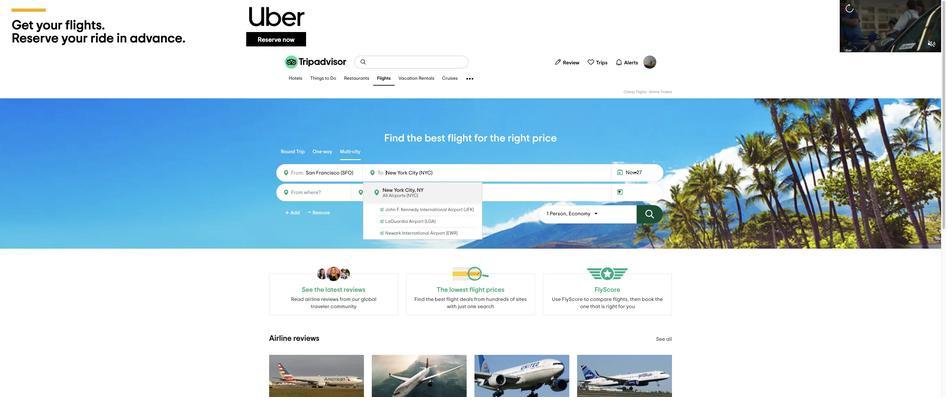 Task type: describe. For each thing, give the bounding box(es) containing it.
(lga)
[[425, 220, 436, 224]]

economy
[[569, 211, 591, 217]]

round trip
[[281, 149, 305, 154]]

john
[[386, 208, 396, 212]]

rentals
[[419, 76, 435, 81]]

27
[[637, 170, 642, 175]]

use flyscore to compare flights, then book the one that is right for you
[[552, 297, 663, 310]]

tripadvisor image
[[285, 56, 347, 69]]

trips
[[597, 60, 608, 65]]

round
[[281, 149, 295, 154]]

reviews inside read airline reviews from our global traveler community
[[321, 297, 339, 302]]

cheap flights - airline tickets
[[624, 90, 673, 94]]

remove
[[313, 211, 330, 216]]

(jfk)
[[464, 208, 474, 212]]

flyscore inside use flyscore to compare flights, then book the one that is right for you
[[562, 297, 583, 302]]

city,
[[405, 188, 416, 193]]

(nyc)
[[407, 194, 418, 198]]

see all link
[[657, 337, 673, 342]]

one-way
[[313, 149, 333, 154]]

multi-city
[[340, 149, 361, 154]]

one-way link
[[313, 145, 333, 160]]

latest
[[326, 287, 343, 294]]

the for see the latest reviews
[[315, 287, 324, 294]]

multi-city link
[[340, 145, 361, 160]]

0 horizontal spatial airline
[[269, 335, 292, 343]]

the inside use flyscore to compare flights, then book the one that is right for you
[[656, 297, 663, 302]]

add
[[291, 211, 300, 216]]

1 person , economy
[[547, 211, 591, 217]]

new
[[383, 188, 393, 193]]

traveler community
[[311, 304, 357, 310]]

flights,
[[613, 297, 629, 302]]

the for find the best flight deals from hundreds of sites with just one search
[[426, 297, 434, 302]]

find for find the best flight for the right price
[[385, 133, 405, 144]]

john f. kennedy international airport (jfk)
[[386, 208, 474, 212]]

one search
[[468, 304, 494, 310]]

hundreds
[[487, 297, 509, 302]]

hotels
[[289, 76, 303, 81]]

0 horizontal spatial reviews
[[294, 335, 320, 343]]

review link
[[552, 56, 582, 69]]

cruises link
[[439, 72, 462, 86]]

flights link
[[373, 72, 395, 86]]

flight for deals
[[447, 297, 459, 302]]

see the latest reviews
[[302, 287, 366, 294]]

from:
[[291, 171, 304, 176]]

right inside use flyscore to compare flights, then book the one that is right for you
[[607, 304, 618, 310]]

flight for for
[[448, 133, 472, 144]]

read
[[291, 297, 304, 302]]

find the best flight for the right price
[[385, 133, 557, 144]]

do
[[331, 76, 336, 81]]

newark
[[386, 231, 401, 236]]

1 horizontal spatial airport
[[431, 231, 445, 236]]

read airline reviews from our global traveler community
[[291, 297, 377, 310]]

one-
[[313, 149, 324, 154]]

the for find the best flight for the right price
[[407, 133, 423, 144]]

1 horizontal spatial flights
[[636, 90, 647, 94]]

book
[[642, 297, 654, 302]]

person
[[550, 211, 567, 217]]

restaurants
[[344, 76, 370, 81]]

airline
[[305, 297, 320, 302]]

our
[[352, 297, 360, 302]]

kennedy
[[401, 208, 419, 212]]

0 horizontal spatial to
[[325, 76, 330, 81]]

nov 27
[[626, 170, 642, 175]]

use
[[552, 297, 561, 302]]

+
[[285, 209, 289, 218]]

just
[[458, 304, 467, 310]]

flight prices
[[470, 287, 505, 294]]

ny
[[417, 188, 424, 193]]

laguardia airport (lga)
[[386, 220, 436, 224]]

tickets
[[661, 90, 673, 94]]

f.
[[397, 208, 400, 212]]

vacation rentals link
[[395, 72, 439, 86]]

city
[[353, 149, 361, 154]]

From where? text field
[[304, 169, 359, 178]]

compare
[[591, 297, 612, 302]]

that
[[591, 304, 601, 310]]

airline reviews
[[269, 335, 320, 343]]

multi-
[[340, 149, 353, 154]]

trip
[[296, 149, 305, 154]]

for
[[475, 133, 488, 144]]

things to do link
[[306, 72, 340, 86]]

new york city, ny all airports (nyc)
[[383, 188, 424, 198]]

1 vertical spatial international
[[402, 231, 430, 236]]

restaurants link
[[340, 72, 373, 86]]

0 vertical spatial reviews
[[344, 287, 366, 294]]

to:
[[378, 171, 385, 176]]

(ewr)
[[446, 231, 458, 236]]



Task type: vqa. For each thing, say whether or not it's contained in the screenshot.
Thai within the 4. zabb e lee thai cooking school chiangmai by anne
no



Task type: locate. For each thing, give the bounding box(es) containing it.
alerts link
[[613, 56, 641, 69]]

1 vertical spatial reviews
[[321, 297, 339, 302]]

1 vertical spatial to where? text field
[[364, 189, 422, 197]]

1 horizontal spatial airline
[[650, 90, 660, 94]]

flyscore up the compare
[[595, 287, 621, 294]]

trips link
[[585, 56, 611, 69]]

best for for
[[425, 133, 446, 144]]

is
[[602, 304, 605, 310]]

0 horizontal spatial right
[[508, 133, 530, 144]]

hotels link
[[285, 72, 306, 86]]

nov
[[626, 170, 636, 175]]

find inside find the best flight deals from hundreds of sites with just one search
[[415, 297, 425, 302]]

1 from from the left
[[340, 297, 351, 302]]

1 vertical spatial find
[[415, 297, 425, 302]]

-
[[648, 90, 649, 94], [308, 207, 311, 218]]

flight
[[448, 133, 472, 144], [447, 297, 459, 302]]

flights
[[377, 76, 391, 81], [636, 90, 647, 94]]

flight inside find the best flight deals from hundreds of sites with just one search
[[447, 297, 459, 302]]

2 horizontal spatial airport
[[448, 208, 463, 212]]

advertisement region
[[0, 0, 942, 52]]

best inside find the best flight deals from hundreds of sites with just one search
[[435, 297, 446, 302]]

0 horizontal spatial airport
[[409, 220, 424, 224]]

1
[[547, 211, 549, 217]]

newark international airport (ewr)
[[386, 231, 458, 236]]

,
[[567, 211, 568, 217]]

from inside find the best flight deals from hundreds of sites with just one search
[[475, 297, 485, 302]]

flight up 'with'
[[447, 297, 459, 302]]

one
[[580, 304, 590, 310]]

see for see the latest reviews
[[302, 287, 313, 294]]

from up "one search"
[[475, 297, 485, 302]]

0 horizontal spatial find
[[385, 133, 405, 144]]

1 vertical spatial airport
[[409, 220, 424, 224]]

to inside use flyscore to compare flights, then book the one that is right for you
[[584, 297, 589, 302]]

to left do
[[325, 76, 330, 81]]

see up airline on the left of the page
[[302, 287, 313, 294]]

From where? text field
[[290, 188, 347, 197]]

2 from from the left
[[475, 297, 485, 302]]

vacation rentals
[[399, 76, 435, 81]]

1 horizontal spatial to
[[584, 297, 589, 302]]

the inside find the best flight deals from hundreds of sites with just one search
[[426, 297, 434, 302]]

1 vertical spatial flights
[[636, 90, 647, 94]]

york
[[394, 188, 404, 193]]

1 horizontal spatial reviews
[[321, 297, 339, 302]]

see left all
[[657, 337, 666, 342]]

the
[[437, 287, 448, 294]]

from
[[340, 297, 351, 302], [475, 297, 485, 302]]

for you
[[619, 304, 635, 310]]

see all
[[657, 337, 673, 342]]

1 horizontal spatial see
[[657, 337, 666, 342]]

things to do
[[310, 76, 336, 81]]

flight left for
[[448, 133, 472, 144]]

best for deals
[[435, 297, 446, 302]]

airport down the (lga)
[[431, 231, 445, 236]]

0 vertical spatial flight
[[448, 133, 472, 144]]

1 horizontal spatial -
[[648, 90, 649, 94]]

airport left (jfk)
[[448, 208, 463, 212]]

to up one
[[584, 297, 589, 302]]

0 horizontal spatial flights
[[377, 76, 391, 81]]

sites
[[516, 297, 527, 302]]

- left tickets
[[648, 90, 649, 94]]

1 vertical spatial see
[[657, 337, 666, 342]]

0 horizontal spatial see
[[302, 287, 313, 294]]

1 vertical spatial right
[[607, 304, 618, 310]]

2 vertical spatial airport
[[431, 231, 445, 236]]

with
[[447, 304, 457, 310]]

airport up newark international airport (ewr)
[[409, 220, 424, 224]]

laguardia
[[386, 220, 408, 224]]

right right is
[[607, 304, 618, 310]]

flyscore up one
[[562, 297, 583, 302]]

find for find the best flight deals from hundreds of sites with just one search
[[415, 297, 425, 302]]

then
[[630, 297, 641, 302]]

0 vertical spatial flights
[[377, 76, 391, 81]]

right
[[508, 133, 530, 144], [607, 304, 618, 310]]

the lowest flight prices
[[437, 287, 505, 294]]

the
[[407, 133, 423, 144], [490, 133, 506, 144], [315, 287, 324, 294], [426, 297, 434, 302], [656, 297, 663, 302]]

1 horizontal spatial from
[[475, 297, 485, 302]]

0 vertical spatial to
[[325, 76, 330, 81]]

0 vertical spatial to where? text field
[[385, 169, 445, 177]]

- remove
[[308, 207, 330, 218]]

deals
[[460, 297, 473, 302]]

right left price
[[508, 133, 530, 144]]

lowest
[[450, 287, 468, 294]]

of
[[510, 297, 515, 302]]

international
[[420, 208, 447, 212], [402, 231, 430, 236]]

0 vertical spatial -
[[648, 90, 649, 94]]

from inside read airline reviews from our global traveler community
[[340, 297, 351, 302]]

0 horizontal spatial flyscore
[[562, 297, 583, 302]]

search image
[[360, 59, 367, 65]]

0 vertical spatial international
[[420, 208, 447, 212]]

1 horizontal spatial find
[[415, 297, 425, 302]]

global
[[361, 297, 377, 302]]

2 vertical spatial reviews
[[294, 335, 320, 343]]

all
[[667, 337, 673, 342]]

flights inside "link"
[[377, 76, 391, 81]]

things
[[310, 76, 324, 81]]

alerts
[[625, 60, 638, 65]]

price
[[533, 133, 557, 144]]

profile picture image
[[644, 56, 657, 69]]

0 vertical spatial see
[[302, 287, 313, 294]]

see for see all
[[657, 337, 666, 342]]

0 vertical spatial flyscore
[[595, 287, 621, 294]]

best
[[425, 133, 446, 144], [435, 297, 446, 302]]

all
[[383, 194, 388, 198]]

0 vertical spatial right
[[508, 133, 530, 144]]

2 horizontal spatial reviews
[[344, 287, 366, 294]]

1 vertical spatial to
[[584, 297, 589, 302]]

flights right cheap
[[636, 90, 647, 94]]

1 vertical spatial flight
[[447, 297, 459, 302]]

0 vertical spatial find
[[385, 133, 405, 144]]

from left the our
[[340, 297, 351, 302]]

international down laguardia airport (lga)
[[402, 231, 430, 236]]

international up the (lga)
[[420, 208, 447, 212]]

1 horizontal spatial right
[[607, 304, 618, 310]]

airline
[[650, 90, 660, 94], [269, 335, 292, 343]]

find the best flight deals from hundreds of sites with just one search
[[415, 297, 527, 310]]

To where? text field
[[385, 169, 445, 177], [364, 189, 422, 197]]

0 vertical spatial airline
[[650, 90, 660, 94]]

flights left vacation
[[377, 76, 391, 81]]

flyscore
[[595, 287, 621, 294], [562, 297, 583, 302]]

None search field
[[355, 56, 468, 68]]

0 vertical spatial best
[[425, 133, 446, 144]]

1 horizontal spatial flyscore
[[595, 287, 621, 294]]

1 vertical spatial airline
[[269, 335, 292, 343]]

1 vertical spatial flyscore
[[562, 297, 583, 302]]

vacation
[[399, 76, 418, 81]]

1 vertical spatial best
[[435, 297, 446, 302]]

1 vertical spatial -
[[308, 207, 311, 218]]

review
[[563, 60, 580, 65]]

reviews
[[344, 287, 366, 294], [321, 297, 339, 302], [294, 335, 320, 343]]

way
[[324, 149, 333, 154]]

- left remove
[[308, 207, 311, 218]]

0 horizontal spatial -
[[308, 207, 311, 218]]

0 horizontal spatial from
[[340, 297, 351, 302]]

cheap
[[624, 90, 636, 94]]

to
[[325, 76, 330, 81], [584, 297, 589, 302]]

find
[[385, 133, 405, 144], [415, 297, 425, 302]]

0 vertical spatial airport
[[448, 208, 463, 212]]

round trip link
[[281, 145, 305, 160]]

airline reviews link
[[269, 335, 320, 343]]

airports
[[389, 194, 406, 198]]



